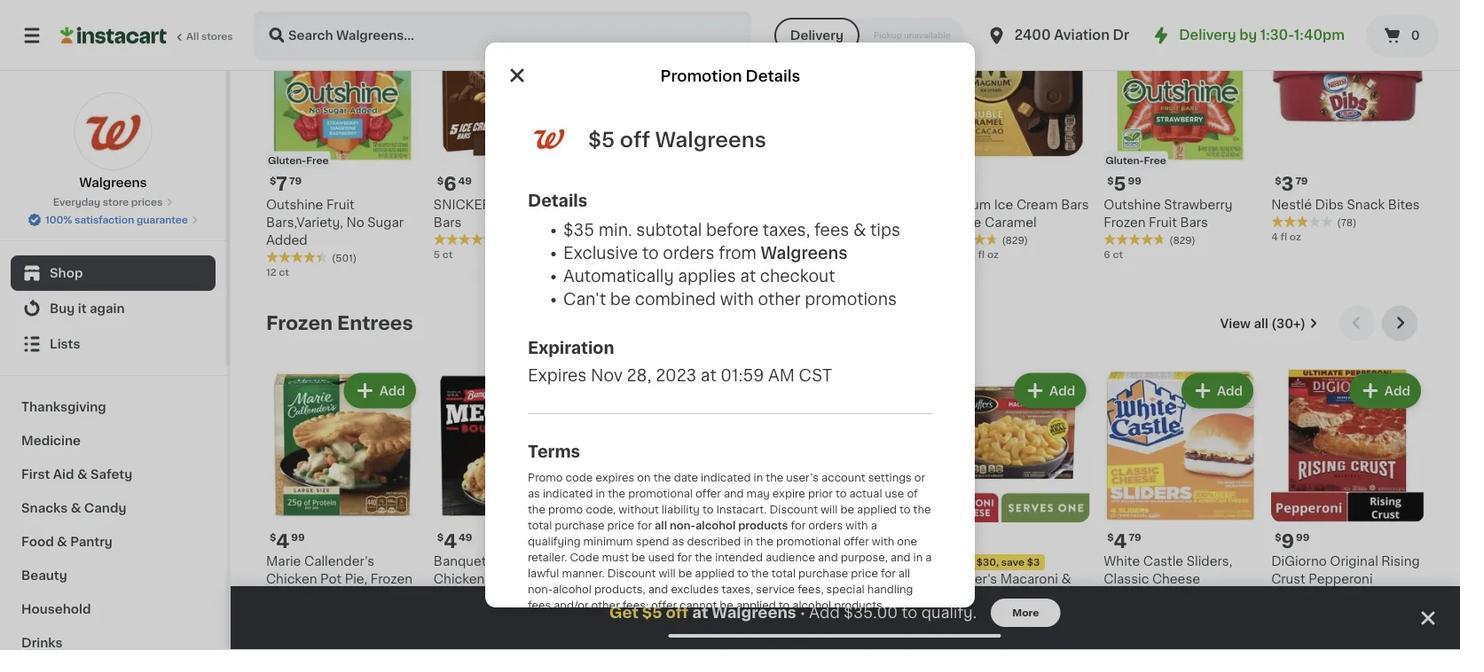 Task type: locate. For each thing, give the bounding box(es) containing it.
walgreens inside $35 min. subtotal before taxes, fees & tips exclusive to orders from walgreens automatically applies at checkout can't be combined with other promotions
[[761, 245, 848, 261]]

0 horizontal spatial 3
[[937, 250, 943, 259]]

1 horizontal spatial all
[[899, 569, 911, 579]]

it
[[78, 303, 87, 315]]

1 free from the left
[[306, 155, 329, 165]]

fried down one
[[879, 556, 911, 568]]

1 horizontal spatial outshine
[[1104, 198, 1162, 211]]

2 gluten- from the left
[[1106, 155, 1145, 165]]

purchase up fees,
[[799, 569, 849, 579]]

prior inside promo code expires on the date indicated in the user's account settings or as indicated in the promotional offer and may expire prior to actual use of the promo code, without liability to instacart. discount will be applied to the total purchase price for
[[809, 489, 833, 499]]

meal for (322)
[[872, 574, 902, 586]]

2 banquet country fried chicken, frozen meal from the left
[[434, 556, 575, 586]]

0 vertical spatial non-
[[670, 521, 696, 531]]

of inside promo code expires on the date indicated in the user's account settings or as indicated in the promotional offer and may expire prior to actual use of the promo code, without liability to instacart. discount will be applied to the total purchase price for
[[907, 489, 918, 499]]

1 vertical spatial code
[[702, 617, 732, 627]]

1 vertical spatial promo
[[528, 649, 563, 651]]

gluten- up '$ 7 79'
[[268, 155, 306, 165]]

79 inside $ 3 79
[[1296, 176, 1309, 185]]

add button
[[346, 17, 414, 49], [513, 17, 582, 49], [681, 17, 750, 49], [849, 17, 917, 49], [1016, 17, 1085, 49], [1184, 17, 1252, 49], [1352, 17, 1420, 49], [346, 375, 414, 407], [513, 375, 582, 407], [1016, 375, 1085, 407], [1184, 375, 1252, 407], [1352, 375, 1420, 407]]

1 horizontal spatial used
[[791, 617, 817, 627]]

49
[[459, 176, 472, 185], [794, 533, 808, 543], [459, 533, 473, 543]]

m&m's
[[769, 198, 813, 211]]

bars for magnum ice cream bars double caramel
[[1062, 198, 1090, 211]]

2 sponsored badge image from the top
[[769, 621, 823, 631]]

as up 'meat'
[[672, 537, 685, 547]]

more
[[1013, 608, 1040, 618]]

99 inside $ 5 99
[[1129, 176, 1142, 185]]

0 horizontal spatial outshine
[[266, 198, 323, 211]]

$3
[[1027, 558, 1040, 568]]

99 right 9
[[1297, 533, 1310, 543]]

frozen inside outshine strawberry frozen fruit bars
[[1104, 216, 1146, 228]]

x inside white castle sliders, classic cheese 2 x 7.32 oz
[[1113, 591, 1119, 601]]

3
[[1282, 175, 1294, 193], [937, 250, 943, 259]]

1 vertical spatial will
[[659, 569, 676, 579]]

alcohol up the and/or
[[553, 585, 592, 595]]

will inside promo code expires on the date indicated in the user's account settings or as indicated in the promotional offer and may expire prior to actual use of the promo code, without liability to instacart. discount will be applied to the total purchase price for
[[821, 505, 838, 515]]

non- down lawful
[[528, 585, 553, 595]]

& right aid
[[77, 469, 87, 481]]

add button for marie callender's chicken pot pie, frozen meal
[[346, 375, 414, 407]]

0 horizontal spatial will
[[659, 569, 676, 579]]

$5 up 'blue' at left
[[588, 130, 615, 150]]

purchases.
[[528, 633, 587, 643]]

1 vertical spatial cannot
[[734, 617, 772, 627]]

promo inside for orders with a qualifying minimum spend as described in the promotional offer with one retailer. code must be used for the intended audience and purpose, and in a lawful manner. discount will be applied to the total purchase price for all non-alcohol products, and excludes taxes, service fees, special handling fees and/or other fees; offer cannot be applied to alcohol products. deliveries subject to availability. code cannot be used retroactively for prior purchases. progress bar is for informational purposes only: application of promo won't be confirmed until checkout.
[[528, 649, 563, 651]]

the down described
[[695, 553, 713, 563]]

0 horizontal spatial crust
[[601, 574, 636, 586]]

& left tips
[[854, 222, 867, 238]]

add for marie callender's chicken pot pie, frozen meal
[[380, 385, 405, 397]]

1 vertical spatial other
[[592, 601, 620, 611]]

and up fees,
[[818, 553, 838, 563]]

0 horizontal spatial 12
[[266, 267, 277, 277]]

outshine for 7
[[266, 198, 323, 211]]

cream inside snickers ice cream bars
[[525, 198, 567, 211]]

white
[[1104, 556, 1141, 568]]

other inside for orders with a qualifying minimum spend as described in the promotional offer with one retailer. code must be used for the intended audience and purpose, and in a lawful manner. discount will be applied to the total purchase price for all non-alcohol products, and excludes taxes, service fees, special handling fees and/or other fees; offer cannot be applied to alcohol products. deliveries subject to availability. code cannot be used retroactively for prior purchases. progress bar is for informational purposes only: application of promo won't be confirmed until checkout.
[[592, 601, 620, 611]]

box
[[892, 216, 916, 228]]

free for 5
[[1145, 155, 1167, 165]]

will down account
[[821, 505, 838, 515]]

1 vertical spatial 5
[[434, 250, 440, 259]]

banquet for (322)
[[769, 556, 822, 568]]

frozen up 6 ct
[[1104, 216, 1146, 228]]

(501)
[[332, 253, 357, 263]]

is
[[660, 633, 668, 643]]

gluten-free up $ 5 99
[[1106, 155, 1167, 165]]

qualifying
[[528, 537, 581, 547]]

1 horizontal spatial cheese
[[1153, 574, 1201, 586]]

chicken, for (322)
[[769, 574, 823, 586]]

service type group
[[775, 18, 965, 53]]

cannot up informational
[[734, 617, 772, 627]]

& right macaroni
[[1062, 574, 1072, 586]]

outshine down $ 5 99
[[1104, 198, 1162, 211]]

outshine up bars,variety,
[[266, 198, 323, 211]]

$ inside $ 4 99
[[270, 533, 276, 543]]

add for white castle sliders, classic cheese
[[1218, 385, 1244, 397]]

promotion details
[[661, 69, 801, 84]]

fried for ★★★★★
[[544, 556, 575, 568]]

banquet country fried chicken, frozen meal up (322)
[[769, 556, 911, 586]]

1 vertical spatial 6
[[1104, 250, 1111, 259]]

delivery inside delivery by 1:30-1:40pm link
[[1180, 29, 1237, 42]]

will down three
[[659, 569, 676, 579]]

country for ★★★★★
[[490, 556, 541, 568]]

0 vertical spatial at
[[741, 269, 756, 284]]

fried up lawful
[[544, 556, 575, 568]]

1 horizontal spatial fried
[[879, 556, 911, 568]]

99 inside '$ 7 99'
[[625, 533, 638, 543]]

at inside $35 min. subtotal before taxes, fees & tips exclusive to orders from walgreens automatically applies at checkout can't be combined with other promotions
[[741, 269, 756, 284]]

store
[[103, 197, 129, 207]]

combined
[[635, 292, 716, 307]]

$ inside $ 4 79
[[1108, 533, 1114, 543]]

cheese
[[1153, 574, 1201, 586], [937, 591, 985, 604]]

$ 4 99
[[270, 532, 305, 551]]

fried for (322)
[[879, 556, 911, 568]]

0 horizontal spatial gluten-
[[268, 155, 306, 165]]

0 horizontal spatial price
[[608, 521, 635, 531]]

thanksgiving
[[21, 401, 106, 414]]

sponsored badge image down 4 ct
[[769, 263, 823, 273]]

$ inside $ 6 49
[[437, 176, 444, 185]]

subtotal
[[637, 222, 702, 238]]

2 ice from the left
[[503, 198, 522, 211]]

discount inside for orders with a qualifying minimum spend as described in the promotional offer with one retailer. code must be used for the intended audience and purpose, and in a lawful manner. discount will be applied to the total purchase price for all non-alcohol products, and excludes taxes, service fees, special handling fees and/or other fees; offer cannot be applied to alcohol products. deliveries subject to availability. code cannot be used retroactively for prior purchases. progress bar is for informational purposes only: application of promo won't be confirmed until checkout.
[[608, 569, 656, 579]]

add button for outshine fruit bars,variety, no sugar added
[[346, 17, 414, 49]]

1 vertical spatial alcohol
[[553, 585, 592, 595]]

at right 2023
[[701, 368, 717, 384]]

1 horizontal spatial fees
[[815, 222, 850, 238]]

1 fried from the left
[[879, 556, 911, 568]]

alcohol up described
[[696, 521, 736, 531]]

promo down purchases.
[[528, 649, 563, 651]]

total up 'qualifying'
[[528, 521, 552, 531]]

2 crust from the left
[[1272, 574, 1306, 586]]

details up $35
[[528, 193, 588, 208]]

1 vertical spatial 12
[[937, 625, 947, 635]]

outshine inside outshine strawberry frozen fruit bars
[[1104, 198, 1162, 211]]

0 horizontal spatial applied
[[695, 569, 735, 579]]

gluten-
[[268, 155, 306, 165], [1106, 155, 1145, 165]]

outshine inside outshine fruit bars,variety, no sugar added
[[266, 198, 323, 211]]

view all (30+) button
[[1214, 306, 1326, 341]]

add for 1 pt
[[715, 27, 741, 39]]

ice inside blue bell ice cream, gold rim pint, assorted flavors 1 pt
[[659, 198, 678, 211]]

chicken,
[[769, 574, 823, 586], [434, 574, 488, 586]]

ice inside m&m's vanilla ice cream sandwiches box
[[859, 198, 878, 211]]

total inside for orders with a qualifying minimum spend as described in the promotional offer with one retailer. code must be used for the intended audience and purpose, and in a lawful manner. discount will be applied to the total purchase price for all non-alcohol products, and excludes taxes, service fees, special handling fees and/or other fees; offer cannot be applied to alcohol products. deliveries subject to availability. code cannot be used retroactively for prior purchases. progress bar is for informational purposes only: application of promo won't be confirmed until checkout.
[[772, 569, 796, 579]]

flavors
[[601, 234, 646, 246]]

service
[[756, 585, 795, 595]]

$ inside $ 3 79
[[1276, 176, 1282, 185]]

of
[[907, 489, 918, 499], [907, 633, 918, 643]]

1 horizontal spatial 6
[[1104, 250, 1111, 259]]

1 banquet from the left
[[769, 556, 822, 568]]

banquet country fried chicken, frozen meal for ★★★★★
[[434, 556, 575, 586]]

drinks
[[21, 637, 63, 650]]

add button for 1 pt
[[681, 17, 750, 49]]

99 for 5
[[1129, 176, 1142, 185]]

1 horizontal spatial $ 4 49
[[773, 532, 808, 551]]

0 vertical spatial off
[[620, 130, 651, 150]]

can't
[[564, 292, 606, 307]]

1 vertical spatial 3
[[937, 250, 943, 259]]

orders inside for orders with a qualifying minimum spend as described in the promotional offer with one retailer. code must be used for the intended audience and purpose, and in a lawful manner. discount will be applied to the total purchase price for all non-alcohol products, and excludes taxes, service fees, special handling fees and/or other fees; offer cannot be applied to alcohol products. deliveries subject to availability. code cannot be used retroactively for prior purchases. progress bar is for informational purposes only: application of promo won't be confirmed until checkout.
[[809, 521, 843, 531]]

gluten-free up '$ 7 79'
[[268, 155, 329, 165]]

1 $ 4 49 from the left
[[773, 532, 808, 551]]

1 country from the left
[[825, 556, 876, 568]]

delivery inside delivery "button"
[[791, 29, 844, 42]]

4
[[1272, 232, 1279, 242], [769, 250, 776, 259], [276, 532, 290, 551], [779, 532, 792, 551], [444, 532, 457, 551], [1114, 532, 1128, 551]]

settings
[[869, 473, 912, 483]]

and
[[724, 489, 744, 499], [818, 553, 838, 563], [891, 553, 911, 563], [649, 585, 669, 595]]

used down spend
[[648, 553, 675, 563]]

0 horizontal spatial alcohol
[[553, 585, 592, 595]]

x right 2
[[1113, 591, 1119, 601]]

medicine
[[21, 435, 81, 447]]

won't
[[566, 649, 596, 651]]

1 horizontal spatial 12
[[937, 625, 947, 635]]

79 up "nestlé"
[[1296, 176, 1309, 185]]

cst
[[799, 368, 833, 384]]

1 horizontal spatial as
[[672, 537, 685, 547]]

0 horizontal spatial discount
[[608, 569, 656, 579]]

2 vertical spatial applied
[[737, 601, 776, 611]]

fees
[[815, 222, 850, 238], [528, 601, 551, 611]]

0 horizontal spatial banquet country fried chicken, frozen meal
[[434, 556, 575, 586]]

walgreens up everyday store prices link
[[79, 177, 147, 189]]

gluten-free
[[268, 155, 329, 165], [1106, 155, 1167, 165]]

79 up white
[[1129, 533, 1142, 543]]

1 horizontal spatial banquet
[[769, 556, 822, 568]]

indicated up 'instacart.'
[[701, 473, 751, 483]]

0 horizontal spatial other
[[592, 601, 620, 611]]

1 vertical spatial promotional
[[777, 537, 841, 547]]

7 inside the 'item carousel' region
[[612, 532, 623, 551]]

prior
[[809, 489, 833, 499], [908, 617, 932, 627]]

1 vertical spatial used
[[791, 617, 817, 627]]

be up purposes
[[774, 617, 788, 627]]

get
[[609, 606, 639, 621]]

be down actual
[[841, 505, 855, 515]]

0 horizontal spatial chicken,
[[434, 574, 488, 586]]

cheese down castle
[[1153, 574, 1201, 586]]

as inside for orders with a qualifying minimum spend as described in the promotional offer with one retailer. code must be used for the intended audience and purpose, and in a lawful manner. discount will be applied to the total purchase price for all non-alcohol products, and excludes taxes, service fees, special handling fees and/or other fees; offer cannot be applied to alcohol products. deliveries subject to availability. code cannot be used retroactively for prior purchases. progress bar is for informational purposes only: application of promo won't be confirmed until checkout.
[[672, 537, 685, 547]]

1 (829) from the left
[[1002, 236, 1029, 245]]

1 chicken, from the left
[[769, 574, 823, 586]]

without
[[619, 505, 659, 515]]

99 inside $ 9 99
[[1297, 533, 1310, 543]]

0 vertical spatial offer
[[696, 489, 721, 499]]

add for banquet country fried chicken, frozen meal
[[547, 385, 573, 397]]

5 up outshine strawberry frozen fruit bars on the top right
[[1114, 175, 1127, 193]]

1 horizontal spatial code
[[702, 617, 732, 627]]

gluten- for 7
[[268, 155, 306, 165]]

0 horizontal spatial gluten-free
[[268, 155, 329, 165]]

dibs
[[1316, 198, 1344, 211]]

79 for 4
[[1129, 533, 1142, 543]]

2400 aviation dr button
[[987, 11, 1130, 60]]

free up bars,variety,
[[306, 155, 329, 165]]

frozen inside marie callender's chicken pot pie, frozen meal
[[371, 574, 413, 586]]

ct down snickers
[[443, 250, 453, 259]]

1 vertical spatial of
[[907, 633, 918, 643]]

everyday
[[53, 197, 100, 207]]

delivery for delivery by 1:30-1:40pm
[[1180, 29, 1237, 42]]

ice right snickers
[[503, 198, 522, 211]]

2 vertical spatial offer
[[652, 601, 677, 611]]

product group containing 3
[[1272, 12, 1425, 244]]

free for 7
[[306, 155, 329, 165]]

to inside $35 min. subtotal before taxes, fees & tips exclusive to orders from walgreens automatically applies at checkout can't be combined with other promotions
[[643, 245, 659, 261]]

29
[[961, 533, 974, 543]]

fruit down strawberry on the right top of the page
[[1149, 216, 1178, 228]]

0 horizontal spatial banquet
[[434, 556, 487, 568]]

cream inside m&m's vanilla ice cream sandwiches box
[[769, 216, 811, 228]]

the up the service
[[752, 569, 769, 579]]

other down checkout
[[758, 292, 801, 307]]

2 fried from the left
[[544, 556, 575, 568]]

code up informational
[[702, 617, 732, 627]]

0 vertical spatial of
[[907, 489, 918, 499]]

1 vertical spatial fl
[[979, 250, 985, 259]]

1 horizontal spatial x
[[1113, 591, 1119, 601]]

1 vertical spatial total
[[772, 569, 796, 579]]

shop
[[50, 267, 83, 280]]

None search field
[[254, 11, 752, 60]]

1 crust from the left
[[601, 574, 636, 586]]

off up is
[[666, 606, 689, 621]]

add button for snickers ice cream bars
[[513, 17, 582, 49]]

non- inside for orders with a qualifying minimum spend as described in the promotional offer with one retailer. code must be used for the intended audience and purpose, and in a lawful manner. discount will be applied to the total purchase price for all non-alcohol products, and excludes taxes, service fees, special handling fees and/or other fees; offer cannot be applied to alcohol products. deliveries subject to availability. code cannot be used retroactively for prior purchases. progress bar is for informational purposes only: application of promo won't be confirmed until checkout.
[[528, 585, 553, 595]]

ice up caramel
[[995, 198, 1014, 211]]

oz down qualify.
[[949, 625, 961, 635]]

taxes, down thin at the bottom
[[722, 585, 754, 595]]

100% satisfaction guarantee
[[45, 215, 188, 225]]

country up lawful
[[490, 556, 541, 568]]

at
[[741, 269, 756, 284], [701, 368, 717, 384], [693, 606, 709, 621]]

1 horizontal spatial country
[[825, 556, 876, 568]]

0 horizontal spatial code
[[570, 553, 599, 563]]

12 inside the 'item carousel' region
[[937, 625, 947, 635]]

0 vertical spatial fees
[[815, 222, 850, 238]]

2 outshine from the left
[[1104, 198, 1162, 211]]

in up intended
[[744, 537, 754, 547]]

2400
[[1015, 29, 1051, 42]]

product group containing 6
[[434, 12, 587, 262]]

vanilla
[[816, 198, 856, 211]]

frozen inside stouffer's macaroni & cheese frozen meal
[[988, 591, 1030, 604]]

cheese inside white castle sliders, classic cheese 2 x 7.32 oz
[[1153, 574, 1201, 586]]

1 vertical spatial $5
[[642, 606, 662, 621]]

6
[[444, 175, 457, 193], [1104, 250, 1111, 259]]

2 chicken, from the left
[[434, 574, 488, 586]]

purchase inside promo code expires on the date indicated in the user's account settings or as indicated in the promotional offer and may expire prior to actual use of the promo code, without liability to instacart. discount will be applied to the total purchase price for
[[555, 521, 605, 531]]

0 vertical spatial all
[[1254, 317, 1269, 330]]

49 for 4
[[459, 533, 473, 543]]

magnum
[[937, 198, 992, 211]]

1 horizontal spatial non-
[[670, 521, 696, 531]]

1 ice from the left
[[859, 198, 878, 211]]

2 vertical spatial alcohol
[[793, 601, 832, 611]]

add button for magnum ice cream bars double caramel
[[1016, 17, 1085, 49]]

0 vertical spatial 12
[[266, 267, 277, 277]]

1 vertical spatial all
[[655, 521, 668, 531]]

marie callender's chicken pot pie, frozen meal
[[266, 556, 413, 604]]

informational
[[689, 633, 759, 643]]

1 vertical spatial purchase
[[799, 569, 849, 579]]

offer up availability.
[[652, 601, 677, 611]]

2400 aviation dr
[[1015, 29, 1130, 42]]

be inside promo code expires on the date indicated in the user's account settings or as indicated in the promotional offer and may expire prior to actual use of the promo code, without liability to instacart. discount will be applied to the total purchase price for
[[841, 505, 855, 515]]

frozen down retailer.
[[491, 574, 533, 586]]

all stores
[[186, 32, 233, 41]]

1 horizontal spatial 7
[[612, 532, 623, 551]]

sponsored badge image for 5
[[769, 263, 823, 273]]

drinks link
[[11, 627, 216, 651]]

sponsored badge image
[[769, 263, 823, 273], [769, 621, 823, 631]]

1 horizontal spatial $5
[[642, 606, 662, 621]]

promotions
[[805, 292, 897, 307]]

sponsored badge image for 4
[[769, 621, 823, 631]]

expires
[[596, 473, 635, 483]]

oz right the '7.32'
[[1144, 591, 1155, 601]]

2 (829) from the left
[[1170, 236, 1196, 245]]

food & pantry link
[[11, 525, 216, 559]]

audience
[[766, 553, 816, 563]]

(829) inside product group
[[1170, 236, 1196, 245]]

cream down m&m's
[[769, 216, 811, 228]]

add for outshine strawberry frozen fruit bars
[[1218, 27, 1244, 39]]

add inside treatment tracker modal dialog
[[810, 606, 840, 621]]

$ inside '$ 7 99'
[[605, 533, 612, 543]]

price inside for orders with a qualifying minimum spend as described in the promotional offer with one retailer. code must be used for the intended audience and purpose, and in a lawful manner. discount will be applied to the total purchase price for all non-alcohol products, and excludes taxes, service fees, special handling fees and/or other fees; offer cannot be applied to alcohol products. deliveries subject to availability. code cannot be used retroactively for prior purchases. progress bar is for informational purposes only: application of promo won't be confirmed until checkout.
[[851, 569, 879, 579]]

meal inside stouffer's macaroni & cheese frozen meal
[[1033, 591, 1063, 604]]

product group
[[266, 12, 420, 279], [434, 12, 587, 262], [601, 12, 755, 284], [769, 12, 923, 278], [937, 12, 1090, 262], [1104, 12, 1258, 262], [1272, 12, 1425, 244], [266, 370, 420, 637], [434, 370, 587, 619], [601, 370, 755, 603], [769, 370, 923, 635], [937, 370, 1090, 651], [1104, 370, 1258, 603], [1272, 370, 1425, 619]]

with
[[720, 292, 754, 307], [846, 521, 869, 531], [872, 537, 895, 547]]

blue
[[601, 198, 629, 211]]

oz down "nestlé"
[[1290, 232, 1302, 242]]

all inside for orders with a qualifying minimum spend as described in the promotional offer with one retailer. code must be used for the intended audience and purpose, and in a lawful manner. discount will be applied to the total purchase price for all non-alcohol products, and excludes taxes, service fees, special handling fees and/or other fees; offer cannot be applied to alcohol products. deliveries subject to availability. code cannot be used retroactively for prior purchases. progress bar is for informational purposes only: application of promo won't be confirmed until checkout.
[[899, 569, 911, 579]]

all up handling
[[899, 569, 911, 579]]

crust
[[601, 574, 636, 586], [1272, 574, 1306, 586]]

meal
[[872, 574, 902, 586], [536, 574, 567, 586], [266, 591, 297, 604], [1033, 591, 1063, 604]]

fees inside $35 min. subtotal before taxes, fees & tips exclusive to orders from walgreens automatically applies at checkout can't be combined with other promotions
[[815, 222, 850, 238]]

1 vertical spatial fees
[[528, 601, 551, 611]]

cannot down "excludes"
[[680, 601, 717, 611]]

ice
[[859, 198, 878, 211], [503, 198, 522, 211], [659, 198, 678, 211], [995, 198, 1014, 211]]

79
[[289, 176, 302, 185], [1296, 176, 1309, 185], [1129, 533, 1142, 543]]

(829) for double
[[1002, 236, 1029, 245]]

$5 up "bar"
[[642, 606, 662, 621]]

1 vertical spatial a
[[926, 553, 932, 563]]

0 horizontal spatial offer
[[652, 601, 677, 611]]

chicken, down audience
[[769, 574, 823, 586]]

1 sponsored badge image from the top
[[769, 263, 823, 273]]

1 gluten-free from the left
[[268, 155, 329, 165]]

79 up bars,variety,
[[289, 176, 302, 185]]

& inside $35 min. subtotal before taxes, fees & tips exclusive to orders from walgreens automatically applies at checkout can't be combined with other promotions
[[854, 222, 867, 238]]

other up subject
[[592, 601, 620, 611]]

7
[[276, 175, 288, 193], [612, 532, 623, 551]]

cream inside magnum ice cream bars double caramel
[[1017, 198, 1058, 211]]

0 horizontal spatial with
[[720, 292, 754, 307]]

fees up deliveries
[[528, 601, 551, 611]]

taxes, up 4 ct
[[763, 222, 811, 238]]

bars inside magnum ice cream bars double caramel
[[1062, 198, 1090, 211]]

other inside $35 min. subtotal before taxes, fees & tips exclusive to orders from walgreens automatically applies at checkout can't be combined with other promotions
[[758, 292, 801, 307]]

cream up caramel
[[1017, 198, 1058, 211]]

item carousel region
[[266, 306, 1425, 651]]

& inside snacks & candy link
[[71, 502, 81, 515]]

cream,
[[681, 198, 726, 211]]

5 down snickers
[[434, 250, 440, 259]]

0 vertical spatial indicated
[[701, 473, 751, 483]]

99 for 4
[[291, 533, 305, 543]]

2 country from the left
[[490, 556, 541, 568]]

2 free from the left
[[1145, 155, 1167, 165]]

0 vertical spatial a
[[871, 521, 878, 531]]

1 horizontal spatial applied
[[737, 601, 776, 611]]

to down handling
[[902, 606, 918, 621]]

1 horizontal spatial taxes,
[[763, 222, 811, 238]]

2 gluten-free from the left
[[1106, 155, 1167, 165]]

price down purpose,
[[851, 569, 879, 579]]

promotional inside for orders with a qualifying minimum spend as described in the promotional offer with one retailer. code must be used for the intended audience and purpose, and in a lawful manner. discount will be applied to the total purchase price for all non-alcohol products, and excludes taxes, service fees, special handling fees and/or other fees; offer cannot be applied to alcohol products. deliveries subject to availability. code cannot be used retroactively for prior purchases. progress bar is for informational purposes only: application of promo won't be confirmed until checkout.
[[777, 537, 841, 547]]

1 horizontal spatial promotional
[[777, 537, 841, 547]]

0 horizontal spatial cheese
[[937, 591, 985, 604]]

rim
[[635, 216, 659, 228]]

dr
[[1113, 29, 1130, 42]]

2 banquet from the left
[[434, 556, 487, 568]]

0 horizontal spatial a
[[871, 521, 878, 531]]

0 horizontal spatial taxes,
[[722, 585, 754, 595]]

& inside first aid & safety link
[[77, 469, 87, 481]]

(829) down outshine strawberry frozen fruit bars on the top right
[[1170, 236, 1196, 245]]

4 ice from the left
[[995, 198, 1014, 211]]

2 horizontal spatial applied
[[857, 505, 897, 515]]

$ 4 49
[[773, 532, 808, 551], [437, 532, 473, 551]]

crust inside nice! three meat thin crust pizza 15.5 oz
[[601, 574, 636, 586]]

0 vertical spatial promo
[[548, 505, 583, 515]]

as
[[528, 489, 540, 499], [672, 537, 685, 547]]

bites
[[1389, 198, 1421, 211]]

3 ice from the left
[[659, 198, 678, 211]]

cheese down stouffer's
[[937, 591, 985, 604]]

x
[[946, 250, 951, 259], [1113, 591, 1119, 601]]

0 horizontal spatial 5
[[434, 250, 440, 259]]

3 x 3.38 fl oz
[[937, 250, 999, 259]]

2 $ 4 49 from the left
[[437, 532, 473, 551]]

all up spend
[[655, 521, 668, 531]]

99 up marie
[[291, 533, 305, 543]]

1 outshine from the left
[[266, 198, 323, 211]]

price
[[608, 521, 635, 531], [851, 569, 879, 579]]

code up manner.
[[570, 553, 599, 563]]

1 horizontal spatial 79
[[1129, 533, 1142, 543]]

purchase down code,
[[555, 521, 605, 531]]

1 banquet country fried chicken, frozen meal from the left
[[769, 556, 911, 586]]

instacart logo image
[[60, 25, 167, 46]]

0 vertical spatial used
[[648, 553, 675, 563]]

ct for 6
[[443, 250, 453, 259]]

79 inside '$ 7 79'
[[289, 176, 302, 185]]

1 horizontal spatial crust
[[1272, 574, 1306, 586]]

fl down "nestlé"
[[1281, 232, 1288, 242]]

1 horizontal spatial price
[[851, 569, 879, 579]]

0 vertical spatial discount
[[770, 505, 818, 515]]

discount down nice!
[[608, 569, 656, 579]]

add button for digiorno original rising crust pepperoni
[[1352, 375, 1420, 407]]

1 vertical spatial as
[[672, 537, 685, 547]]

the up expire
[[766, 473, 784, 483]]

0 horizontal spatial purchase
[[555, 521, 605, 531]]

qualify.
[[922, 606, 977, 621]]

meal down chicken
[[266, 591, 297, 604]]

1 horizontal spatial cream
[[769, 216, 811, 228]]

0 horizontal spatial fl
[[979, 250, 985, 259]]

sponsored badge image inside the 'item carousel' region
[[769, 621, 823, 631]]

0 horizontal spatial $ 4 49
[[437, 532, 473, 551]]

stores
[[201, 32, 233, 41]]

a left spend
[[926, 553, 932, 563]]

49 for 7
[[459, 176, 472, 185]]

1 vertical spatial 7
[[612, 532, 623, 551]]

applied inside promo code expires on the date indicated in the user's account settings or as indicated in the promotional offer and may expire prior to actual use of the promo code, without liability to instacart. discount will be applied to the total purchase price for
[[857, 505, 897, 515]]

4 fl oz
[[1272, 232, 1302, 242]]

ice inside magnum ice cream bars double caramel
[[995, 198, 1014, 211]]

2 horizontal spatial 79
[[1296, 176, 1309, 185]]

1 horizontal spatial off
[[666, 606, 689, 621]]

0 horizontal spatial prior
[[809, 489, 833, 499]]

$35 min. subtotal before taxes, fees & tips exclusive to orders from walgreens automatically applies at checkout can't be combined with other promotions
[[564, 222, 901, 307]]

treatment tracker modal dialog
[[231, 587, 1461, 651]]

(30+)
[[1272, 317, 1306, 330]]

bars inside snickers ice cream bars
[[434, 216, 462, 228]]

stock
[[661, 269, 689, 279]]

79 inside $ 4 79
[[1129, 533, 1142, 543]]

and/or
[[554, 601, 589, 611]]

0 horizontal spatial details
[[528, 193, 588, 208]]

sliders,
[[1187, 556, 1233, 568]]

ct for 5
[[1113, 250, 1124, 259]]

0 horizontal spatial fried
[[544, 556, 575, 568]]

1 vertical spatial cheese
[[937, 591, 985, 604]]

for up application
[[890, 617, 905, 627]]

0 vertical spatial purchase
[[555, 521, 605, 531]]

applied down thin at the bottom
[[695, 569, 735, 579]]

gluten-free for 5
[[1106, 155, 1167, 165]]

until
[[673, 649, 696, 651]]

at down "excludes"
[[693, 606, 709, 621]]

and down one
[[891, 553, 911, 563]]

ct
[[778, 250, 789, 259], [443, 250, 453, 259], [1113, 250, 1124, 259], [279, 267, 289, 277]]

only:
[[815, 633, 841, 643]]

as inside promo code expires on the date indicated in the user's account settings or as indicated in the promotional offer and may expire prior to actual use of the promo code, without liability to instacart. discount will be applied to the total purchase price for
[[528, 489, 540, 499]]

and up 'instacart.'
[[724, 489, 744, 499]]

1 gluten- from the left
[[268, 155, 306, 165]]

99 inside $ 4 99
[[291, 533, 305, 543]]

79 for 3
[[1296, 176, 1309, 185]]

frozen up (624)
[[988, 591, 1030, 604]]

0 horizontal spatial 79
[[289, 176, 302, 185]]

99
[[1129, 176, 1142, 185], [291, 533, 305, 543], [625, 533, 638, 543], [1297, 533, 1310, 543]]



Task type: vqa. For each thing, say whether or not it's contained in the screenshot.
Buitoni within the Buitoni Three Cheese Tortellini, Refrigerated Pasta
no



Task type: describe. For each thing, give the bounding box(es) containing it.
79 for 7
[[289, 176, 302, 185]]

1:30-
[[1261, 29, 1295, 42]]

to down fees;
[[626, 617, 638, 627]]

aviation
[[1055, 29, 1110, 42]]

& inside stouffer's macaroni & cheese frozen meal
[[1062, 574, 1072, 586]]

in up may
[[754, 473, 763, 483]]

add button for banquet country fried chicken, frozen meal
[[513, 375, 582, 407]]

outshine for 5
[[1104, 198, 1162, 211]]

cheese inside stouffer's macaroni & cheese frozen meal
[[937, 591, 985, 604]]

1 horizontal spatial with
[[846, 521, 869, 531]]

2 vertical spatial with
[[872, 537, 895, 547]]

add button for outshine strawberry frozen fruit bars
[[1184, 17, 1252, 49]]

0
[[1412, 29, 1421, 42]]

meal inside marie callender's chicken pot pie, frozen meal
[[266, 591, 297, 604]]

$35
[[564, 222, 595, 238]]

$5 inside treatment tracker modal dialog
[[642, 606, 662, 621]]

country for (322)
[[825, 556, 876, 568]]

0 horizontal spatial all
[[655, 521, 668, 531]]

100%
[[45, 215, 72, 225]]

strawberry
[[1165, 198, 1233, 211]]

add for outshine fruit bars,variety, no sugar added
[[380, 27, 405, 39]]

oz right the 14
[[782, 607, 794, 617]]

1 horizontal spatial cannot
[[734, 617, 772, 627]]

be down progress
[[599, 649, 612, 651]]

save
[[1002, 558, 1025, 568]]

be inside $35 min. subtotal before taxes, fees & tips exclusive to orders from walgreens automatically applies at checkout can't be combined with other promotions
[[610, 292, 631, 307]]

ice inside snickers ice cream bars
[[503, 198, 522, 211]]

account
[[822, 473, 866, 483]]

for inside promo code expires on the date indicated in the user's account settings or as indicated in the promotional offer and may expire prior to actual use of the promo code, without liability to instacart. discount will be applied to the total purchase price for
[[638, 521, 652, 531]]

and inside promo code expires on the date indicated in the user's account settings or as indicated in the promotional offer and may expire prior to actual use of the promo code, without liability to instacart. discount will be applied to the total purchase price for
[[724, 489, 744, 499]]

may
[[747, 489, 770, 499]]

nice! three meat thin crust pizza 15.5 oz
[[601, 556, 738, 601]]

progress
[[589, 633, 637, 643]]

off inside title dialog
[[620, 130, 651, 150]]

be down spend
[[632, 553, 646, 563]]

fruit inside outshine fruit bars,variety, no sugar added
[[327, 198, 355, 211]]

frozen down 12 ct
[[266, 314, 333, 333]]

to inside treatment tracker modal dialog
[[902, 606, 918, 621]]

sugar
[[368, 216, 404, 228]]

(185)
[[835, 236, 859, 245]]

to down use
[[900, 505, 911, 515]]

pantry
[[70, 536, 113, 549]]

subject
[[584, 617, 624, 627]]

promo code expires on the date indicated in the user's account settings or as indicated in the promotional offer and may expire prior to actual use of the promo code, without liability to instacart. discount will be applied to the total purchase price for
[[528, 473, 931, 531]]

spend
[[636, 537, 670, 547]]

expires
[[528, 368, 587, 384]]

fruit inside outshine strawberry frozen fruit bars
[[1149, 216, 1178, 228]]

stouffer's macaroni & cheese frozen meal
[[937, 574, 1072, 604]]

delivery by 1:30-1:40pm link
[[1151, 25, 1346, 46]]

sandwiches
[[814, 216, 889, 228]]

0 vertical spatial 6
[[444, 175, 457, 193]]

add for magnum ice cream bars double caramel
[[1050, 27, 1076, 39]]

meal for (624)
[[1033, 591, 1063, 604]]

99 for 9
[[1297, 533, 1310, 543]]

code
[[566, 473, 593, 483]]

user's
[[787, 473, 819, 483]]

for up the until
[[671, 633, 686, 643]]

add for nestlé dibs snack bites
[[1385, 27, 1411, 39]]

taxes, inside for orders with a qualifying minimum spend as described in the promotional offer with one retailer. code must be used for the intended audience and purpose, and in a lawful manner. discount will be applied to the total purchase price for all non-alcohol products, and excludes taxes, service fees, special handling fees and/or other fees; offer cannot be applied to alcohol products. deliveries subject to availability. code cannot be used retroactively for prior purchases. progress bar is for informational purposes only: application of promo won't be confirmed until checkout.
[[722, 585, 754, 595]]

application
[[843, 633, 904, 643]]

minimum
[[584, 537, 633, 547]]

expiration
[[528, 341, 615, 356]]

expires nov 28, 2023 at 01:59 am cst
[[528, 368, 833, 384]]

7 for nice! three meat thin crust pizza
[[612, 532, 623, 551]]

snacks & candy link
[[11, 492, 216, 525]]

must
[[602, 553, 629, 563]]

title dialog
[[485, 43, 975, 651]]

oz inside white castle sliders, classic cheese 2 x 7.32 oz
[[1144, 591, 1155, 601]]

walgreens inside treatment tracker modal dialog
[[712, 606, 797, 621]]

add for snickers ice cream bars
[[547, 27, 573, 39]]

discount inside promo code expires on the date indicated in the user's account settings or as indicated in the promotional offer and may expire prior to actual use of the promo code, without liability to instacart. discount will be applied to the total purchase price for
[[770, 505, 818, 515]]

frozen up (322)
[[827, 574, 868, 586]]

100% satisfaction guarantee button
[[28, 209, 199, 227]]

gluten- for 5
[[1106, 155, 1145, 165]]

snack
[[1348, 198, 1386, 211]]

0 vertical spatial details
[[746, 69, 801, 84]]

price inside promo code expires on the date indicated in the user's account settings or as indicated in the promotional offer and may expire prior to actual use of the promo code, without liability to instacart. discount will be applied to the total purchase price for
[[608, 521, 635, 531]]

$ 4 49 for ★★★★★
[[437, 532, 473, 551]]

oz right 3.38
[[988, 250, 999, 259]]

food
[[21, 536, 54, 549]]

in up code,
[[596, 489, 605, 499]]

pt
[[608, 251, 619, 261]]

cream for snickers ice cream bars
[[525, 198, 567, 211]]

the down expires
[[608, 489, 626, 499]]

for up audience
[[791, 521, 806, 531]]

prices
[[131, 197, 163, 207]]

household link
[[11, 593, 216, 627]]

crust inside digiorno original rising crust pepperoni
[[1272, 574, 1306, 586]]

4 ct
[[769, 250, 789, 259]]

7 for outshine fruit bars,variety, no sugar added
[[276, 175, 288, 193]]

thin
[[712, 556, 738, 568]]

0 vertical spatial fl
[[1281, 232, 1288, 242]]

handling
[[868, 585, 914, 595]]

add for digiorno original rising crust pepperoni
[[1385, 385, 1411, 397]]

15.5
[[601, 591, 622, 601]]

cream for magnum ice cream bars double caramel
[[1017, 198, 1058, 211]]

promotion
[[661, 69, 742, 84]]

instacart.
[[717, 505, 767, 515]]

from
[[719, 245, 757, 261]]

12 for 7
[[266, 267, 277, 277]]

2023
[[656, 368, 697, 384]]

walgreens down promotion
[[655, 130, 767, 150]]

(829) for bars
[[1170, 236, 1196, 245]]

outshine fruit bars,variety, no sugar added
[[266, 198, 404, 246]]

for orders with a qualifying minimum spend as described in the promotional offer with one retailer. code must be used for the intended audience and purpose, and in a lawful manner. discount will be applied to the total purchase price for all non-alcohol products, and excludes taxes, service fees, special handling fees and/or other fees; offer cannot be applied to alcohol products. deliveries subject to availability. code cannot be used retroactively for prior purchases. progress bar is for informational purposes only: application of promo won't be confirmed until checkout.
[[528, 521, 932, 651]]

promotional inside promo code expires on the date indicated in the user's account settings or as indicated in the promotional offer and may expire prior to actual use of the promo code, without liability to instacart. discount will be applied to the total purchase price for
[[629, 489, 693, 499]]

blue bell ice cream, gold rim pint, assorted flavors 1 pt
[[601, 198, 750, 261]]

all inside popup button
[[1254, 317, 1269, 330]]

manner.
[[562, 569, 605, 579]]

the down or
[[914, 505, 931, 515]]

availability.
[[640, 617, 700, 627]]

ct for 7
[[279, 267, 289, 277]]

everyday store prices link
[[53, 195, 173, 209]]

1 vertical spatial indicated
[[543, 489, 593, 499]]

add button for nestlé dibs snack bites
[[1352, 17, 1420, 49]]

snickers ice cream bars
[[434, 198, 567, 228]]

in left stock
[[650, 269, 659, 279]]

to down intended
[[738, 569, 749, 579]]

$ 7 79
[[270, 175, 302, 193]]

$ 5 99
[[1108, 175, 1142, 193]]

of inside for orders with a qualifying minimum spend as described in the promotional offer with one retailer. code must be used for the intended audience and purpose, and in a lawful manner. discount will be applied to the total purchase price for all non-alcohol products, and excludes taxes, service fees, special handling fees and/or other fees; offer cannot be applied to alcohol products. deliveries subject to availability. code cannot be used retroactively for prior purchases. progress bar is for informational purposes only: application of promo won't be confirmed until checkout.
[[907, 633, 918, 643]]

or
[[915, 473, 926, 483]]

0 vertical spatial 5
[[1114, 175, 1127, 193]]

fees inside for orders with a qualifying minimum spend as described in the promotional offer with one retailer. code must be used for the intended audience and purpose, and in a lawful manner. discount will be applied to the total purchase price for all non-alcohol products, and excludes taxes, service fees, special handling fees and/or other fees; offer cannot be applied to alcohol products. deliveries subject to availability. code cannot be used retroactively for prior purchases. progress bar is for informational purposes only: application of promo won't be confirmed until checkout.
[[528, 601, 551, 611]]

view
[[1221, 317, 1251, 330]]

caramel
[[985, 216, 1037, 228]]

tips
[[871, 222, 901, 238]]

lawful
[[528, 569, 559, 579]]

ct up checkout
[[778, 250, 789, 259]]

$ inside $ 9 99
[[1276, 533, 1282, 543]]

to down the service
[[779, 601, 790, 611]]

gluten-free for 7
[[268, 155, 329, 165]]

0 horizontal spatial cannot
[[680, 601, 717, 611]]

$30,
[[977, 558, 999, 568]]

first aid & safety
[[21, 469, 132, 481]]

rising
[[1382, 556, 1421, 568]]

m&m's vanilla ice cream sandwiches box
[[769, 198, 916, 228]]

candy
[[84, 502, 126, 515]]

0 vertical spatial code
[[570, 553, 599, 563]]

will inside for orders with a qualifying minimum spend as described in the promotional offer with one retailer. code must be used for the intended audience and purpose, and in a lawful manner. discount will be applied to the total purchase price for all non-alcohol products, and excludes taxes, service fees, special handling fees and/or other fees; offer cannot be applied to alcohol products. deliveries subject to availability. code cannot be used retroactively for prior purchases. progress bar is for informational purposes only: application of promo won't be confirmed until checkout.
[[659, 569, 676, 579]]

beauty link
[[11, 559, 216, 593]]

all non-alcohol products
[[655, 521, 789, 531]]

all
[[186, 32, 199, 41]]

add button for white castle sliders, classic cheese
[[1184, 375, 1252, 407]]

products,
[[595, 585, 646, 595]]

0 horizontal spatial x
[[946, 250, 951, 259]]

product group containing 5
[[1104, 12, 1258, 262]]

14 oz
[[769, 607, 794, 617]]

shop link
[[11, 256, 216, 291]]

and up fees;
[[649, 585, 669, 595]]

promo inside promo code expires on the date indicated in the user's account settings or as indicated in the promotional offer and may expire prior to actual use of the promo code, without liability to instacart. discount will be applied to the total purchase price for
[[548, 505, 583, 515]]

products
[[739, 521, 789, 531]]

1 horizontal spatial alcohol
[[696, 521, 736, 531]]

banquet country fried chicken, frozen meal for (322)
[[769, 556, 911, 586]]

prior inside for orders with a qualifying minimum spend as described in the promotional offer with one retailer. code must be used for the intended audience and purpose, and in a lawful manner. discount will be applied to the total purchase price for all non-alcohol products, and excludes taxes, service fees, special handling fees and/or other fees; offer cannot be applied to alcohol products. deliveries subject to availability. code cannot be used retroactively for prior purchases. progress bar is for informational purposes only: application of promo won't be confirmed until checkout.
[[908, 617, 932, 627]]

for up handling
[[881, 569, 896, 579]]

bars,variety,
[[266, 216, 343, 228]]

•
[[800, 606, 806, 620]]

taxes, inside $35 min. subtotal before taxes, fees & tips exclusive to orders from walgreens automatically applies at checkout can't be combined with other promotions
[[763, 222, 811, 238]]

nov
[[591, 368, 623, 384]]

$ inside '$ 7 79'
[[270, 176, 276, 185]]

bar
[[640, 633, 657, 643]]

& inside food & pantry link
[[57, 536, 67, 549]]

$ 4 49 for (322)
[[773, 532, 808, 551]]

1 vertical spatial applied
[[695, 569, 735, 579]]

5 ct
[[434, 250, 453, 259]]

delivery for delivery
[[791, 29, 844, 42]]

walgreens logo image
[[74, 92, 152, 170]]

99 for 7
[[625, 533, 638, 543]]

assorted
[[693, 216, 750, 228]]

be down 'meat'
[[679, 569, 692, 579]]

for right three
[[678, 553, 692, 563]]

1 vertical spatial at
[[701, 368, 717, 384]]

beauty
[[21, 570, 67, 582]]

the down products
[[756, 537, 774, 547]]

with inside $35 min. subtotal before taxes, fees & tips exclusive to orders from walgreens automatically applies at checkout can't be combined with other promotions
[[720, 292, 754, 307]]

purchase inside for orders with a qualifying minimum spend as described in the promotional offer with one retailer. code must be used for the intended audience and purpose, and in a lawful manner. discount will be applied to the total purchase price for all non-alcohol products, and excludes taxes, service fees, special handling fees and/or other fees; offer cannot be applied to alcohol products. deliveries subject to availability. code cannot be used retroactively for prior purchases. progress bar is for informational purposes only: application of promo won't be confirmed until checkout.
[[799, 569, 849, 579]]

in down one
[[914, 553, 923, 563]]

$5 inside title dialog
[[588, 130, 615, 150]]

$ inside $ 5 99
[[1108, 176, 1114, 185]]

2 horizontal spatial alcohol
[[793, 601, 832, 611]]

on
[[638, 473, 651, 483]]

walgreens link
[[74, 92, 152, 192]]

0 horizontal spatial used
[[648, 553, 675, 563]]

by
[[1240, 29, 1258, 42]]

terms
[[528, 444, 580, 460]]

to down account
[[836, 489, 847, 499]]

product group containing 9
[[1272, 370, 1425, 619]]

at inside dialog
[[693, 606, 709, 621]]

9
[[1282, 532, 1295, 551]]

off inside treatment tracker modal dialog
[[666, 606, 689, 621]]

meal for ★★★★★
[[536, 574, 567, 586]]

chicken, for ★★★★★
[[434, 574, 488, 586]]

oz inside nice! three meat thin crust pizza 15.5 oz
[[624, 591, 636, 601]]

orders inside $35 min. subtotal before taxes, fees & tips exclusive to orders from walgreens automatically applies at checkout can't be combined with other promotions
[[663, 245, 715, 261]]

be up informational
[[720, 601, 734, 611]]

2 horizontal spatial offer
[[844, 537, 870, 547]]

the right on
[[654, 473, 671, 483]]

0 button
[[1367, 14, 1440, 57]]

delivery by 1:30-1:40pm
[[1180, 29, 1346, 42]]

to up all non-alcohol products
[[703, 505, 714, 515]]

0 vertical spatial 3
[[1282, 175, 1294, 193]]

12 for spend $30, save $3
[[937, 625, 947, 635]]

first aid & safety link
[[11, 458, 216, 492]]

callender's
[[304, 556, 375, 568]]

the down promo on the left bottom
[[528, 505, 546, 515]]

offer inside promo code expires on the date indicated in the user's account settings or as indicated in the promotional offer and may expire prior to actual use of the promo code, without liability to instacart. discount will be applied to the total purchase price for
[[696, 489, 721, 499]]

bars for snickers ice cream bars
[[434, 216, 462, 228]]

total inside promo code expires on the date indicated in the user's account settings or as indicated in the promotional offer and may expire prior to actual use of the promo code, without liability to instacart. discount will be applied to the total purchase price for
[[528, 521, 552, 531]]

banquet for ★★★★★
[[434, 556, 487, 568]]

bars inside outshine strawberry frozen fruit bars
[[1181, 216, 1209, 228]]



